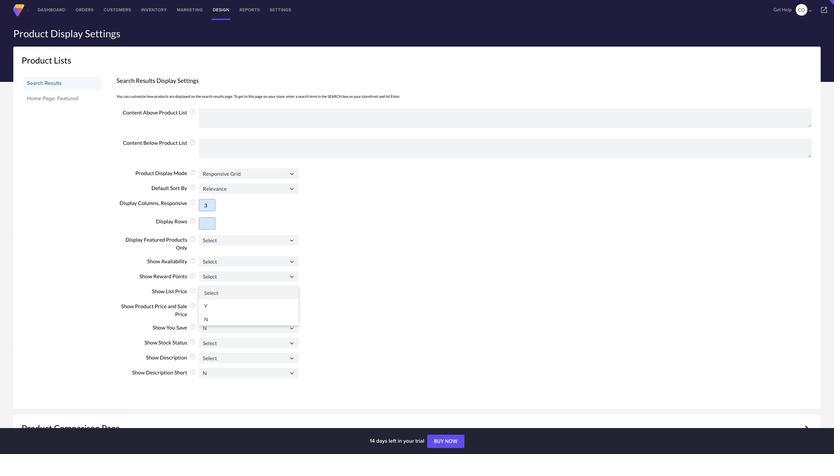 Task type: locate. For each thing, give the bounding box(es) containing it.
15 help_outline from the top
[[190, 369, 196, 375]]

search
[[202, 94, 213, 99], [298, 94, 309, 99]]


[[808, 8, 814, 14]]

7  from the top
[[289, 340, 296, 347]]

expand_more
[[802, 423, 813, 434]]

in
[[318, 94, 321, 99], [398, 437, 402, 445]]

0 horizontal spatial and
[[168, 303, 177, 309]]

2 the from the left
[[322, 94, 327, 99]]

content below product list help_outline
[[123, 139, 196, 146]]

list
[[179, 109, 187, 116], [179, 140, 187, 146], [166, 288, 174, 294]]

1 vertical spatial you
[[167, 324, 175, 331]]

above
[[143, 109, 158, 116]]

list down show reward points help_outline
[[166, 288, 174, 294]]

buy now
[[434, 439, 458, 444]]

are
[[169, 94, 175, 99]]

help_outline inside display rows help_outline
[[190, 218, 196, 224]]

4  from the top
[[289, 259, 296, 266]]

0 horizontal spatial in
[[318, 94, 321, 99]]

settings down customers
[[85, 27, 120, 39]]

help_outline inside show description help_outline
[[190, 354, 196, 360]]

2 vertical spatial list
[[166, 288, 174, 294]]

only
[[176, 245, 187, 251]]

11 help_outline from the top
[[190, 302, 196, 309]]

product
[[13, 27, 49, 39], [22, 55, 52, 66], [159, 109, 178, 116], [159, 140, 178, 146], [135, 170, 154, 176], [135, 303, 154, 309], [22, 423, 52, 434]]

in right left
[[398, 437, 402, 445]]

0 vertical spatial list
[[179, 109, 187, 116]]

search inside search results link
[[27, 79, 43, 87]]

get
[[774, 7, 782, 12]]

display columns, responsive help_outline
[[120, 199, 196, 206]]

your
[[268, 94, 276, 99], [354, 94, 361, 99], [404, 437, 414, 445]]

settings
[[270, 7, 292, 13], [85, 27, 120, 39], [177, 77, 199, 84]]

show availability help_outline
[[147, 257, 196, 264]]

show inside 'show list price help_outline'
[[152, 288, 165, 294]]

content inside content above product list help_outline
[[123, 109, 142, 116]]

 for show availability help_outline
[[289, 259, 296, 266]]

you left the can
[[117, 94, 123, 99]]

home page: featured
[[27, 95, 78, 102]]

content left below
[[123, 140, 142, 146]]

product inside product display mode help_outline
[[135, 170, 154, 176]]

list inside content below product list help_outline
[[179, 140, 187, 146]]

content for content above product list help_outline
[[123, 109, 142, 116]]

0 vertical spatial description
[[160, 354, 187, 361]]

4 help_outline from the top
[[190, 184, 196, 191]]

content down the customize at the top left of page
[[123, 109, 142, 116]]

show for show description short help_outline
[[132, 369, 145, 376]]

rows
[[175, 218, 187, 225]]

1 horizontal spatial results
[[136, 77, 155, 84]]

help_outline inside show availability help_outline
[[190, 257, 196, 264]]

you left save
[[167, 324, 175, 331]]

on right page
[[264, 94, 268, 99]]

the left 'search'
[[322, 94, 327, 99]]

by
[[181, 185, 187, 191]]

display
[[50, 27, 83, 39], [157, 77, 176, 84], [155, 170, 173, 176], [120, 200, 137, 206], [156, 218, 173, 225], [126, 237, 143, 243]]

featured down search results link
[[57, 95, 78, 102]]

10 help_outline from the top
[[190, 287, 196, 294]]

get
[[239, 94, 244, 99]]

0 vertical spatial content
[[123, 109, 142, 116]]

show for show you save help_outline
[[153, 324, 165, 331]]

content inside content below product list help_outline
[[123, 140, 142, 146]]

show inside show you save help_outline
[[153, 324, 165, 331]]

help_outline inside default sort by help_outline
[[190, 184, 196, 191]]

1 horizontal spatial on
[[264, 94, 268, 99]]

2 on from the left
[[264, 94, 268, 99]]

on right box
[[349, 94, 353, 99]]

show you save help_outline
[[153, 324, 196, 331]]

price for help_outline
[[175, 288, 187, 294]]

show inside show stock status help_outline
[[145, 339, 157, 346]]

2 horizontal spatial on
[[349, 94, 353, 99]]

1 vertical spatial content
[[123, 140, 142, 146]]

availability
[[161, 258, 187, 264]]

description inside show description help_outline
[[160, 354, 187, 361]]

show description short help_outline
[[132, 369, 196, 376]]

n
[[204, 316, 208, 322]]

on right displayed
[[191, 94, 195, 99]]

settings right reports in the left of the page
[[270, 7, 292, 13]]

hit
[[386, 94, 390, 99]]

show for show stock status help_outline
[[145, 339, 157, 346]]

13 help_outline from the top
[[190, 339, 196, 345]]

5  from the top
[[289, 274, 296, 281]]

list for content above product list help_outline
[[179, 109, 187, 116]]

7 help_outline from the top
[[190, 236, 196, 243]]

3 help_outline from the top
[[190, 169, 196, 176]]

2 vertical spatial settings
[[177, 77, 199, 84]]

14 help_outline from the top
[[190, 354, 196, 360]]

show inside show reward points help_outline
[[139, 273, 152, 279]]

1 horizontal spatial search
[[117, 77, 135, 84]]

and left hit
[[379, 94, 385, 99]]

2 help_outline from the top
[[190, 139, 196, 146]]

0 vertical spatial settings
[[270, 7, 292, 13]]

0 vertical spatial and
[[379, 94, 385, 99]]

price
[[175, 288, 187, 294], [155, 303, 167, 309], [175, 311, 187, 317]]

search left results
[[202, 94, 213, 99]]

 link
[[815, 0, 835, 20]]

enter
[[286, 94, 295, 99]]

0 vertical spatial featured
[[57, 95, 78, 102]]

list up the mode
[[179, 140, 187, 146]]

1 horizontal spatial the
[[322, 94, 327, 99]]

on
[[191, 94, 195, 99], [264, 94, 268, 99], [349, 94, 353, 99]]

co 
[[799, 7, 814, 14]]

0 horizontal spatial search
[[27, 79, 43, 87]]

results up how
[[136, 77, 155, 84]]

page
[[255, 94, 263, 99]]

help_outline inside display columns, responsive help_outline
[[190, 199, 196, 206]]

the
[[196, 94, 201, 99], [322, 94, 327, 99]]

1 horizontal spatial and
[[379, 94, 385, 99]]

description down show description help_outline
[[146, 369, 173, 376]]

search up home
[[27, 79, 43, 87]]

settings up displayed
[[177, 77, 199, 84]]

1 vertical spatial price
[[155, 303, 167, 309]]

1 the from the left
[[196, 94, 201, 99]]

your left store,
[[268, 94, 276, 99]]

lists
[[54, 55, 71, 66]]

1 horizontal spatial search
[[298, 94, 309, 99]]

responsive
[[161, 200, 187, 206]]

description down show stock status help_outline
[[160, 354, 187, 361]]

help_outline inside content above product list help_outline
[[190, 109, 196, 115]]

3 on from the left
[[349, 94, 353, 99]]

2 vertical spatial price
[[175, 311, 187, 317]]

5 help_outline from the top
[[190, 199, 196, 206]]

results
[[136, 77, 155, 84], [45, 79, 62, 87]]

reports
[[240, 7, 260, 13]]


[[289, 171, 296, 178], [289, 186, 296, 193], [289, 237, 296, 244], [289, 259, 296, 266], [289, 274, 296, 281], [289, 325, 296, 332], [289, 340, 296, 347], [289, 355, 296, 362], [289, 370, 296, 377]]

0 vertical spatial in
[[318, 94, 321, 99]]

your left the trial
[[404, 437, 414, 445]]

0 horizontal spatial on
[[191, 94, 195, 99]]

product inside the show product price and sale price help_outline
[[135, 303, 154, 309]]

search for search results display settings
[[117, 77, 135, 84]]

price up sale
[[175, 288, 187, 294]]

columns,
[[138, 200, 160, 206]]

None text field
[[199, 139, 812, 158], [199, 184, 299, 194], [199, 217, 216, 230], [199, 235, 299, 245], [199, 272, 299, 282], [199, 353, 299, 363], [199, 368, 299, 378], [199, 139, 812, 158], [199, 184, 299, 194], [199, 217, 216, 230], [199, 235, 299, 245], [199, 272, 299, 282], [199, 353, 299, 363], [199, 368, 299, 378]]

1 vertical spatial featured
[[144, 237, 165, 243]]

0 vertical spatial you
[[117, 94, 123, 99]]

 for default sort by help_outline
[[289, 186, 296, 193]]

price down 'show list price help_outline'
[[155, 303, 167, 309]]

your right box
[[354, 94, 361, 99]]

1  from the top
[[289, 171, 296, 178]]

1 horizontal spatial you
[[167, 324, 175, 331]]

results up home page: featured
[[45, 79, 62, 87]]

box
[[343, 94, 348, 99]]

description for short
[[146, 369, 173, 376]]

and left sale
[[168, 303, 177, 309]]

1 help_outline from the top
[[190, 109, 196, 115]]

0 horizontal spatial you
[[117, 94, 123, 99]]

show inside the show product price and sale price help_outline
[[121, 303, 134, 309]]

list inside content above product list help_outline
[[179, 109, 187, 116]]

the right displayed
[[196, 94, 201, 99]]

0 horizontal spatial results
[[45, 79, 62, 87]]

help_outline inside show description short help_outline
[[190, 369, 196, 375]]

featured left products
[[144, 237, 165, 243]]

2  from the top
[[289, 186, 296, 193]]

in right term on the left top of page
[[318, 94, 321, 99]]

1 search from the left
[[202, 94, 213, 99]]

featured
[[57, 95, 78, 102], [144, 237, 165, 243]]

1 horizontal spatial settings
[[177, 77, 199, 84]]

0 horizontal spatial the
[[196, 94, 201, 99]]

product inside content below product list help_outline
[[159, 140, 178, 146]]

description inside show description short help_outline
[[146, 369, 173, 376]]

search up the can
[[117, 77, 135, 84]]

6 help_outline from the top
[[190, 218, 196, 224]]

1 vertical spatial list
[[179, 140, 187, 146]]

1 vertical spatial description
[[146, 369, 173, 376]]

results for search results display settings
[[136, 77, 155, 84]]

you
[[117, 94, 123, 99], [167, 324, 175, 331]]

products
[[166, 237, 187, 243]]

show
[[147, 258, 160, 264], [139, 273, 152, 279], [152, 288, 165, 294], [121, 303, 134, 309], [153, 324, 165, 331], [145, 339, 157, 346], [146, 354, 159, 361], [132, 369, 145, 376]]

1 horizontal spatial in
[[398, 437, 402, 445]]

help_outline inside 'show list price help_outline'
[[190, 287, 196, 294]]

12 help_outline from the top
[[190, 324, 196, 330]]

0 horizontal spatial settings
[[85, 27, 120, 39]]

results for search results
[[45, 79, 62, 87]]

show inside show availability help_outline
[[147, 258, 160, 264]]

None text field
[[199, 109, 812, 128], [199, 169, 299, 179], [199, 199, 216, 212], [199, 257, 299, 267], [199, 323, 299, 333], [199, 338, 299, 348], [199, 109, 812, 128], [199, 169, 299, 179], [199, 199, 216, 212], [199, 257, 299, 267], [199, 323, 299, 333], [199, 338, 299, 348]]

show for show product price and sale price help_outline
[[121, 303, 134, 309]]

0 horizontal spatial search
[[202, 94, 213, 99]]

save
[[176, 324, 187, 331]]

description
[[160, 354, 187, 361], [146, 369, 173, 376]]

1 vertical spatial and
[[168, 303, 177, 309]]

0 vertical spatial price
[[175, 288, 187, 294]]

price down sale
[[175, 311, 187, 317]]

3  from the top
[[289, 237, 296, 244]]

display inside display featured products only help_outline
[[126, 237, 143, 243]]

show inside show description help_outline
[[146, 354, 159, 361]]

content
[[123, 109, 142, 116], [123, 140, 142, 146]]

 for show stock status help_outline
[[289, 340, 296, 347]]

9  from the top
[[289, 370, 296, 377]]

1 horizontal spatial featured
[[144, 237, 165, 243]]

dashboard
[[38, 7, 66, 13]]

search
[[117, 77, 135, 84], [27, 79, 43, 87]]

results
[[213, 94, 224, 99]]

help_outline inside display featured products only help_outline
[[190, 236, 196, 243]]

9 help_outline from the top
[[190, 272, 196, 279]]

8  from the top
[[289, 355, 296, 362]]

help_outline inside show reward points help_outline
[[190, 272, 196, 279]]

1 on from the left
[[191, 94, 195, 99]]

show inside show description short help_outline
[[132, 369, 145, 376]]

days
[[376, 437, 388, 445]]

2 search from the left
[[298, 94, 309, 99]]

mode
[[174, 170, 187, 176]]

search right a
[[298, 94, 309, 99]]

8 help_outline from the top
[[190, 257, 196, 264]]

list down displayed
[[179, 109, 187, 116]]

price inside 'show list price help_outline'
[[175, 288, 187, 294]]

 for show you save help_outline
[[289, 325, 296, 332]]

product lists
[[22, 55, 71, 66]]

6  from the top
[[289, 325, 296, 332]]



Task type: describe. For each thing, give the bounding box(es) containing it.
product comparison page
[[22, 423, 120, 434]]

content above product list help_outline
[[123, 109, 196, 116]]

store,
[[276, 94, 286, 99]]

sale
[[178, 303, 187, 309]]

product inside content above product list help_outline
[[159, 109, 178, 116]]

page.
[[225, 94, 233, 99]]

select
[[204, 290, 218, 296]]

how
[[147, 94, 154, 99]]

points
[[173, 273, 187, 279]]

help_outline inside the show product price and sale price help_outline
[[190, 302, 196, 309]]

 for display featured products only help_outline
[[289, 237, 296, 244]]

show for show description help_outline
[[146, 354, 159, 361]]

help_outline inside show stock status help_outline
[[190, 339, 196, 345]]

show description help_outline
[[146, 354, 196, 361]]

dashboard link
[[33, 0, 71, 20]]

show stock status help_outline
[[145, 339, 196, 346]]

home
[[27, 95, 41, 102]]

short
[[174, 369, 187, 376]]

1 horizontal spatial your
[[354, 94, 361, 99]]

 for show reward points help_outline
[[289, 274, 296, 281]]

search results
[[27, 79, 62, 87]]

show reward points help_outline
[[139, 272, 196, 279]]

2 horizontal spatial settings
[[270, 7, 292, 13]]

help_outline inside content below product list help_outline
[[190, 139, 196, 146]]

display inside display rows help_outline
[[156, 218, 173, 225]]

to
[[234, 94, 238, 99]]

display featured products only help_outline
[[126, 236, 196, 251]]

display inside product display mode help_outline
[[155, 170, 173, 176]]

trial
[[416, 437, 425, 445]]

below
[[143, 140, 158, 146]]

search
[[328, 94, 342, 99]]

description for help_outline
[[160, 354, 187, 361]]

stock
[[158, 339, 171, 346]]

co
[[799, 7, 805, 13]]

y
[[204, 303, 208, 309]]

page
[[102, 423, 120, 434]]

get help
[[774, 7, 792, 12]]

product display mode help_outline
[[135, 169, 196, 176]]


[[821, 6, 829, 14]]

help
[[782, 7, 792, 12]]

list inside 'show list price help_outline'
[[166, 288, 174, 294]]

page:
[[43, 95, 56, 102]]

a
[[296, 94, 298, 99]]

customize
[[130, 94, 146, 99]]

14 days left in your trial
[[370, 437, 426, 445]]

default sort by help_outline
[[152, 184, 196, 191]]

sort
[[170, 185, 180, 191]]

this
[[249, 94, 254, 99]]

and inside the show product price and sale price help_outline
[[168, 303, 177, 309]]

left
[[389, 437, 397, 445]]

to
[[244, 94, 248, 99]]

default
[[152, 185, 169, 191]]

featured inside display featured products only help_outline
[[144, 237, 165, 243]]

display rows help_outline
[[156, 218, 196, 225]]

search for search results
[[27, 79, 43, 87]]

comparison
[[54, 423, 100, 434]]

you can customize how products are displayed on the search results page. to get to this page on your store, enter a search term in the search box on your storefront and hit enter.
[[117, 94, 400, 99]]

show product price and sale price help_outline
[[121, 302, 196, 317]]

price for and
[[155, 303, 167, 309]]

help_outline inside show you save help_outline
[[190, 324, 196, 330]]

14
[[370, 437, 375, 445]]

products
[[154, 94, 169, 99]]

buy now link
[[428, 435, 465, 448]]

design
[[213, 7, 230, 13]]

 for show description help_outline
[[289, 355, 296, 362]]

show for show list price help_outline
[[152, 288, 165, 294]]

product display settings
[[13, 27, 120, 39]]

now
[[445, 439, 458, 444]]

term
[[310, 94, 317, 99]]

inventory
[[141, 7, 167, 13]]

marketing
[[177, 7, 203, 13]]

content for content below product list help_outline
[[123, 140, 142, 146]]

show for show reward points help_outline
[[139, 273, 152, 279]]

 for product display mode help_outline
[[289, 171, 296, 178]]

 for show description short help_outline
[[289, 370, 296, 377]]

buy
[[434, 439, 444, 444]]

display inside display columns, responsive help_outline
[[120, 200, 137, 206]]

help_outline inside product display mode help_outline
[[190, 169, 196, 176]]

enter.
[[391, 94, 400, 99]]

2 horizontal spatial your
[[404, 437, 414, 445]]

you inside show you save help_outline
[[167, 324, 175, 331]]

list for content below product list help_outline
[[179, 140, 187, 146]]

show for show availability help_outline
[[147, 258, 160, 264]]

displayed
[[175, 94, 190, 99]]

search results link
[[27, 78, 98, 89]]

status
[[173, 339, 187, 346]]

orders
[[76, 7, 94, 13]]

customers
[[104, 7, 131, 13]]

home page: featured link
[[27, 93, 98, 104]]

1 vertical spatial in
[[398, 437, 402, 445]]

can
[[123, 94, 129, 99]]

search results display settings
[[117, 77, 199, 84]]

0 horizontal spatial your
[[268, 94, 276, 99]]

0 horizontal spatial featured
[[57, 95, 78, 102]]

show list price help_outline
[[152, 287, 196, 294]]

storefront
[[362, 94, 379, 99]]

reward
[[153, 273, 172, 279]]

1 vertical spatial settings
[[85, 27, 120, 39]]



Task type: vqa. For each thing, say whether or not it's contained in the screenshot.
prepare
no



